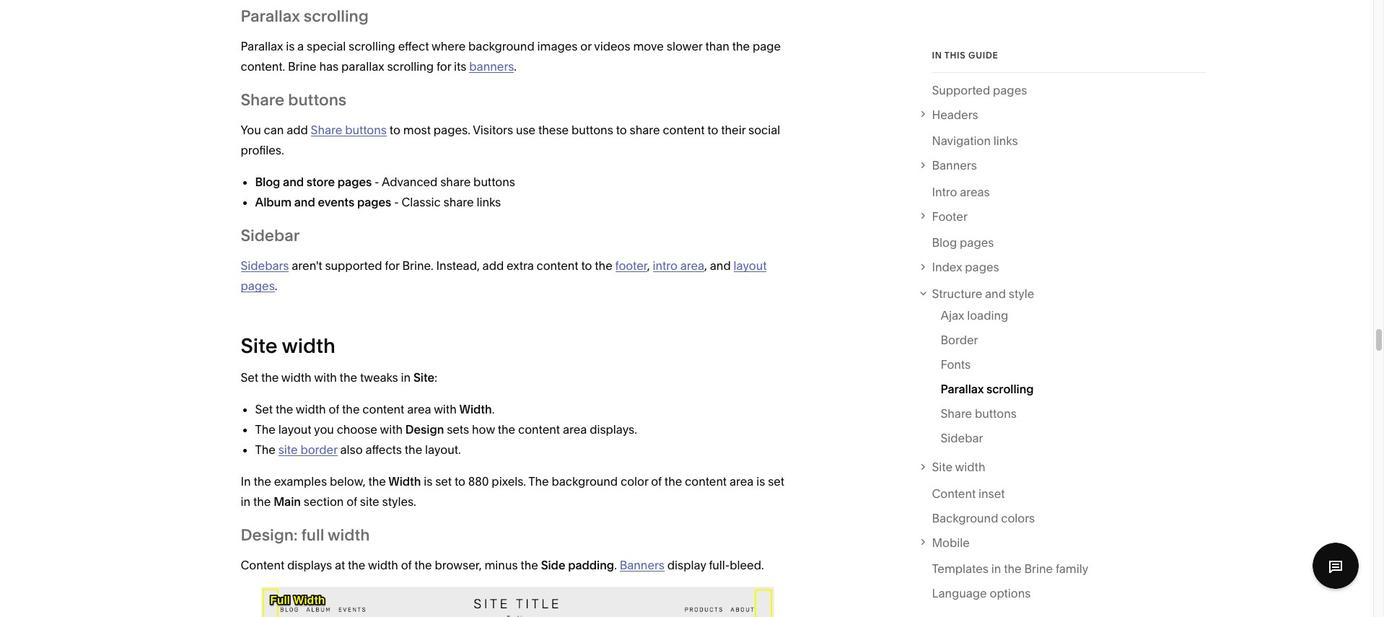 Task type: locate. For each thing, give the bounding box(es) containing it.
visitors
[[473, 123, 513, 137]]

- left advanced
[[375, 175, 379, 189]]

set
[[435, 475, 452, 489], [768, 475, 785, 489]]

has
[[319, 60, 339, 74]]

add left extra on the left top of the page
[[483, 259, 504, 273]]

sidebar up sidebars
[[241, 226, 300, 246]]

share buttons up can
[[241, 91, 347, 110]]

color
[[621, 475, 648, 489]]

site inside 'set the width of the content area with width . the layout you choose with design sets how the content area displays. the site border also affects the layout.'
[[278, 443, 298, 457]]

add
[[287, 123, 308, 137], [483, 259, 504, 273]]

1 vertical spatial parallax
[[241, 39, 283, 54]]

0 vertical spatial content
[[932, 486, 976, 501]]

1 horizontal spatial share buttons
[[941, 407, 1017, 421]]

1 vertical spatial parallax scrolling
[[941, 382, 1034, 397]]

of inside 'set the width of the content area with width . the layout you choose with design sets how the content area displays. the site border also affects the layout.'
[[329, 402, 339, 417]]

parallax scrolling up a
[[241, 7, 369, 26]]

the right the pixels.
[[529, 475, 549, 489]]

-
[[375, 175, 379, 189], [394, 195, 399, 210]]

1 vertical spatial -
[[394, 195, 399, 210]]

1 vertical spatial share
[[311, 123, 342, 137]]

0 horizontal spatial banners link
[[620, 558, 665, 573]]

in
[[401, 371, 411, 385], [241, 495, 250, 509], [991, 562, 1001, 576]]

with up affects
[[380, 423, 403, 437]]

content right color
[[685, 475, 727, 489]]

background up banners .
[[468, 39, 535, 54]]

0 vertical spatial banners
[[932, 158, 977, 173]]

blog inside "blog and store pages - advanced share buttons album and events pages - classic share links"
[[255, 175, 280, 189]]

share buttons link down fonts 'link'
[[941, 404, 1017, 428]]

0 vertical spatial width
[[459, 402, 492, 417]]

of up you in the left of the page
[[329, 402, 339, 417]]

content left the their
[[663, 123, 705, 137]]

2 , from the left
[[704, 259, 707, 273]]

0 horizontal spatial blog
[[255, 175, 280, 189]]

1 horizontal spatial blog
[[932, 236, 957, 250]]

site width
[[241, 334, 335, 358], [932, 460, 985, 475]]

0 vertical spatial blog
[[255, 175, 280, 189]]

content inset link
[[932, 484, 1005, 508]]

structure and style
[[932, 286, 1034, 301]]

0 vertical spatial parallax scrolling
[[241, 7, 369, 26]]

in left this
[[932, 50, 942, 61]]

1 horizontal spatial add
[[483, 259, 504, 273]]

content down design:
[[241, 558, 284, 573]]

content for content displays at the width of the browser, minus the side padding . banners display full-bleed.
[[241, 558, 284, 573]]

0 vertical spatial sidebar
[[241, 226, 300, 246]]

of down below,
[[347, 495, 357, 509]]

0 horizontal spatial site width
[[241, 334, 335, 358]]

share buttons
[[241, 91, 347, 110], [941, 407, 1017, 421]]

area
[[680, 259, 704, 273], [407, 402, 431, 417], [563, 423, 587, 437], [730, 475, 754, 489]]

0 vertical spatial share
[[241, 91, 285, 110]]

1 vertical spatial site width
[[932, 460, 985, 475]]

index
[[932, 260, 962, 275]]

the left you in the left of the page
[[255, 423, 276, 437]]

- down advanced
[[394, 195, 399, 210]]

in for in the examples below, the width
[[241, 475, 251, 489]]

structure and style button
[[917, 284, 1206, 304]]

0 horizontal spatial parallax scrolling
[[241, 7, 369, 26]]

the
[[732, 39, 750, 54], [595, 259, 613, 273], [261, 371, 279, 385], [340, 371, 357, 385], [276, 402, 293, 417], [342, 402, 360, 417], [498, 423, 515, 437], [405, 443, 422, 457], [254, 475, 271, 489], [368, 475, 386, 489], [665, 475, 682, 489], [253, 495, 271, 509], [348, 558, 366, 573], [414, 558, 432, 573], [521, 558, 538, 573], [1004, 562, 1022, 576]]

use
[[516, 123, 536, 137]]

the
[[255, 423, 276, 437], [255, 443, 276, 457], [529, 475, 549, 489]]

0 vertical spatial parallax
[[241, 7, 300, 26]]

parallax
[[241, 7, 300, 26], [241, 39, 283, 54], [941, 382, 984, 397]]

1 vertical spatial in
[[241, 475, 251, 489]]

language
[[932, 586, 987, 601]]

2 vertical spatial with
[[380, 423, 403, 437]]

buttons right these
[[572, 123, 613, 137]]

share buttons link
[[311, 123, 387, 137], [941, 404, 1017, 428]]

in up design:
[[241, 495, 250, 509]]

buttons up you can add share buttons
[[288, 91, 347, 110]]

site width down sidebar link at the bottom
[[932, 460, 985, 475]]

parallax is a special scrolling effect where background images or videos move slower than the page content. brine has parallax scrolling for its
[[241, 39, 781, 74]]

banners link left display
[[620, 558, 665, 573]]

site
[[241, 334, 277, 358], [414, 371, 435, 385], [932, 460, 953, 475]]

in up options
[[991, 562, 1001, 576]]

to left most
[[390, 123, 401, 137]]

0 horizontal spatial background
[[468, 39, 535, 54]]

brine left 'family'
[[1024, 562, 1053, 576]]

1 horizontal spatial site width
[[932, 460, 985, 475]]

.
[[514, 60, 517, 74], [275, 279, 277, 293], [492, 402, 495, 417], [614, 558, 617, 573]]

banners left display
[[620, 558, 665, 573]]

0 horizontal spatial with
[[314, 371, 337, 385]]

1 horizontal spatial sidebar
[[941, 431, 983, 446]]

side
[[541, 558, 565, 573]]

0 horizontal spatial for
[[385, 259, 400, 273]]

store
[[307, 175, 335, 189]]

content up the background
[[932, 486, 976, 501]]

1 horizontal spatial links
[[994, 134, 1018, 148]]

with
[[314, 371, 337, 385], [434, 402, 457, 417], [380, 423, 403, 437]]

, right intro
[[704, 259, 707, 273]]

1 horizontal spatial set
[[768, 475, 785, 489]]

1 horizontal spatial brine
[[1024, 562, 1053, 576]]

0 horizontal spatial in
[[241, 495, 250, 509]]

share up sidebar link at the bottom
[[941, 407, 972, 421]]

supported pages
[[932, 83, 1027, 97]]

is inside the parallax is a special scrolling effect where background images or videos move slower than the page content. brine has parallax scrolling for its
[[286, 39, 295, 54]]

0 vertical spatial add
[[287, 123, 308, 137]]

and left store
[[283, 175, 304, 189]]

most
[[403, 123, 431, 137]]

0 vertical spatial with
[[314, 371, 337, 385]]

options
[[990, 586, 1031, 601]]

background
[[932, 511, 998, 525]]

share buttons link up store
[[311, 123, 387, 137]]

share inside the to most pages. visitors use these buttons to share content to their social profiles.
[[630, 123, 660, 137]]

0 horizontal spatial share buttons link
[[311, 123, 387, 137]]

navigation links link
[[932, 131, 1018, 155]]

0 horizontal spatial banners
[[620, 558, 665, 573]]

1 vertical spatial share buttons
[[941, 407, 1017, 421]]

buttons
[[288, 91, 347, 110], [345, 123, 387, 137], [572, 123, 613, 137], [474, 175, 515, 189], [975, 407, 1017, 421]]

buttons inside "blog and store pages - advanced share buttons album and events pages - classic share links"
[[474, 175, 515, 189]]

0 vertical spatial background
[[468, 39, 535, 54]]

0 horizontal spatial in
[[241, 475, 251, 489]]

parallax up content.
[[241, 39, 283, 54]]

0 vertical spatial share
[[630, 123, 660, 137]]

width inside 'set the width of the content area with width . the layout you choose with design sets how the content area displays. the site border also affects the layout.'
[[296, 402, 326, 417]]

0 vertical spatial in
[[932, 50, 942, 61]]

1 horizontal spatial with
[[380, 423, 403, 437]]

sidebars aren't supported for brine. instead, add extra content to the footer , intro area , and
[[241, 259, 734, 273]]

brine inside the templates in the brine family link
[[1024, 562, 1053, 576]]

banners down navigation
[[932, 158, 977, 173]]

0 horizontal spatial site
[[278, 443, 298, 457]]

0 vertical spatial -
[[375, 175, 379, 189]]

for
[[437, 60, 451, 74], [385, 259, 400, 273]]

0 horizontal spatial brine
[[288, 60, 317, 74]]

layout inside layout pages
[[734, 259, 767, 273]]

pages inside dropdown button
[[965, 260, 999, 275]]

sidebar down parallax scrolling link
[[941, 431, 983, 446]]

is set to 880 pixels. the background color of the content area is set in the
[[241, 475, 785, 509]]

for left its
[[437, 60, 451, 74]]

1 vertical spatial site
[[360, 495, 379, 509]]

layout right intro area link
[[734, 259, 767, 273]]

structure
[[932, 286, 982, 301]]

main
[[274, 495, 301, 509]]

share
[[630, 123, 660, 137], [440, 175, 471, 189], [444, 195, 474, 210]]

content
[[663, 123, 705, 137], [537, 259, 579, 273], [363, 402, 404, 417], [518, 423, 560, 437], [685, 475, 727, 489]]

border
[[301, 443, 338, 457]]

1 horizontal spatial banners link
[[932, 155, 1206, 176]]

0 vertical spatial set
[[241, 371, 258, 385]]

buttons left most
[[345, 123, 387, 137]]

content inside is set to 880 pixels. the background color of the content area is set in the
[[685, 475, 727, 489]]

pages for index pages
[[965, 260, 999, 275]]

0 horizontal spatial -
[[375, 175, 379, 189]]

with up 'sets'
[[434, 402, 457, 417]]

parallax down fonts 'link'
[[941, 382, 984, 397]]

headers link
[[932, 105, 1206, 125]]

buttons down the to most pages. visitors use these buttons to share content to their social profiles.
[[474, 175, 515, 189]]

pages down guide at right
[[993, 83, 1027, 97]]

intro
[[932, 185, 957, 199]]

for inside the parallax is a special scrolling effect where background images or videos move slower than the page content. brine has parallax scrolling for its
[[437, 60, 451, 74]]

brine full width.png image
[[261, 587, 774, 617]]

0 horizontal spatial layout
[[278, 423, 312, 437]]

1 vertical spatial with
[[434, 402, 457, 417]]

1 vertical spatial in
[[241, 495, 250, 509]]

and inside structure and style link
[[985, 286, 1006, 301]]

and up the loading
[[985, 286, 1006, 301]]

1 horizontal spatial share buttons link
[[941, 404, 1017, 428]]

pages inside layout pages
[[241, 279, 275, 293]]

brine down a
[[288, 60, 317, 74]]

to left 880
[[455, 475, 466, 489]]

content displays at the width of the browser, minus the side padding . banners display full-bleed.
[[241, 558, 764, 573]]

1 horizontal spatial content
[[932, 486, 976, 501]]

area inside is set to 880 pixels. the background color of the content area is set in the
[[730, 475, 754, 489]]

parallax up a
[[241, 7, 300, 26]]

family
[[1056, 562, 1088, 576]]

2 vertical spatial site
[[932, 460, 953, 475]]

templates
[[932, 562, 989, 576]]

layout pages
[[241, 259, 767, 293]]

set the width with the tweaks in site :
[[241, 371, 437, 385]]

0 horizontal spatial set
[[435, 475, 452, 489]]

templates in the brine family link
[[932, 559, 1088, 583]]

below,
[[330, 475, 366, 489]]

share up store
[[311, 123, 342, 137]]

0 vertical spatial share buttons
[[241, 91, 347, 110]]

1 vertical spatial content
[[241, 558, 284, 573]]

1 horizontal spatial in
[[932, 50, 942, 61]]

brine
[[288, 60, 317, 74], [1024, 562, 1053, 576]]

full-
[[709, 558, 730, 573]]

navigation links
[[932, 134, 1018, 148]]

banners
[[932, 158, 977, 173], [620, 558, 665, 573]]

supported pages link
[[932, 80, 1027, 105]]

blog for blog pages
[[932, 236, 957, 250]]

ajax loading link
[[941, 306, 1008, 330]]

1 horizontal spatial background
[[552, 475, 618, 489]]

site left border at the left bottom
[[278, 443, 298, 457]]

set inside 'set the width of the content area with width . the layout you choose with design sets how the content area displays. the site border also affects the layout.'
[[255, 402, 273, 417]]

0 horizontal spatial links
[[477, 195, 501, 210]]

, left intro
[[647, 259, 650, 273]]

pages up structure and style
[[965, 260, 999, 275]]

width inside dropdown button
[[955, 460, 985, 475]]

border
[[941, 333, 978, 347]]

in right tweaks
[[401, 371, 411, 385]]

1 horizontal spatial parallax scrolling
[[941, 382, 1034, 397]]

0 horizontal spatial width
[[388, 475, 421, 489]]

to inside is set to 880 pixels. the background color of the content area is set in the
[[455, 475, 466, 489]]

width up "styles."
[[388, 475, 421, 489]]

sidebar
[[241, 226, 300, 246], [941, 431, 983, 446]]

with up you in the left of the page
[[314, 371, 337, 385]]

share up can
[[241, 91, 285, 110]]

0 vertical spatial the
[[255, 423, 276, 437]]

,
[[647, 259, 650, 273], [704, 259, 707, 273]]

site left "styles."
[[360, 495, 379, 509]]

2 vertical spatial share
[[941, 407, 972, 421]]

blog up the album
[[255, 175, 280, 189]]

footer
[[932, 209, 968, 224]]

1 vertical spatial links
[[477, 195, 501, 210]]

banners link up footer link
[[932, 155, 1206, 176]]

display
[[667, 558, 706, 573]]

share buttons down parallax scrolling link
[[941, 407, 1017, 421]]

1 vertical spatial set
[[255, 402, 273, 417]]

1 horizontal spatial in
[[401, 371, 411, 385]]

events
[[318, 195, 355, 210]]

2 horizontal spatial site
[[932, 460, 953, 475]]

links up sidebars aren't supported for brine. instead, add extra content to the footer , intro area , and
[[477, 195, 501, 210]]

than
[[705, 39, 730, 54]]

advanced
[[382, 175, 438, 189]]

layout up site border link
[[278, 423, 312, 437]]

1 vertical spatial add
[[483, 259, 504, 273]]

1 vertical spatial background
[[552, 475, 618, 489]]

to right these
[[616, 123, 627, 137]]

0 horizontal spatial content
[[241, 558, 284, 573]]

their
[[721, 123, 746, 137]]

1 horizontal spatial site
[[360, 495, 379, 509]]

to most pages. visitors use these buttons to share content to their social profiles.
[[241, 123, 780, 158]]

in
[[932, 50, 942, 61], [241, 475, 251, 489]]

parallax
[[341, 60, 384, 74]]

of inside is set to 880 pixels. the background color of the content area is set in the
[[651, 475, 662, 489]]

2 horizontal spatial in
[[991, 562, 1001, 576]]

design: full width
[[241, 526, 370, 545]]

1 vertical spatial brine
[[1024, 562, 1053, 576]]

links right navigation
[[994, 134, 1018, 148]]

site width up set the width with the tweaks in site :
[[241, 334, 335, 358]]

1 horizontal spatial layout
[[734, 259, 767, 273]]

2 vertical spatial the
[[529, 475, 549, 489]]

1 vertical spatial share
[[440, 175, 471, 189]]

pages down sidebars
[[241, 279, 275, 293]]

headers
[[932, 108, 978, 122]]

1 horizontal spatial is
[[424, 475, 433, 489]]

layout inside 'set the width of the content area with width . the layout you choose with design sets how the content area displays. the site border also affects the layout.'
[[278, 423, 312, 437]]

1 horizontal spatial site
[[414, 371, 435, 385]]

choose
[[337, 423, 377, 437]]

background left color
[[552, 475, 618, 489]]

parallax inside the parallax is a special scrolling effect where background images or videos move slower than the page content. brine has parallax scrolling for its
[[241, 39, 283, 54]]

background inside the parallax is a special scrolling effect where background images or videos move slower than the page content. brine has parallax scrolling for its
[[468, 39, 535, 54]]

0 vertical spatial layout
[[734, 259, 767, 273]]

0 vertical spatial banners link
[[932, 155, 1206, 176]]

of right color
[[651, 475, 662, 489]]

pages up the index pages
[[960, 236, 994, 250]]

move
[[633, 39, 664, 54]]

1 horizontal spatial for
[[437, 60, 451, 74]]

0 horizontal spatial is
[[286, 39, 295, 54]]

the left site border link
[[255, 443, 276, 457]]

page
[[753, 39, 781, 54]]

add right can
[[287, 123, 308, 137]]

in left examples at the left bottom of the page
[[241, 475, 251, 489]]

for left brine.
[[385, 259, 400, 273]]

pages for blog pages
[[960, 236, 994, 250]]

links
[[994, 134, 1018, 148], [477, 195, 501, 210]]

banners
[[469, 60, 514, 74]]

blog up index
[[932, 236, 957, 250]]

width up how
[[459, 402, 492, 417]]

content
[[932, 486, 976, 501], [241, 558, 284, 573]]

structure and style link
[[932, 284, 1206, 304]]

1 vertical spatial layout
[[278, 423, 312, 437]]

parallax scrolling link
[[941, 379, 1034, 404]]

parallax scrolling down fonts 'link'
[[941, 382, 1034, 397]]

1 horizontal spatial -
[[394, 195, 399, 210]]



Task type: vqa. For each thing, say whether or not it's contained in the screenshot.
top Banners link
yes



Task type: describe. For each thing, give the bounding box(es) containing it.
language options link
[[932, 583, 1031, 608]]

1 vertical spatial the
[[255, 443, 276, 457]]

sidebars
[[241, 259, 289, 273]]

special
[[307, 39, 346, 54]]

site width inside dropdown button
[[932, 460, 985, 475]]

0 vertical spatial share buttons link
[[311, 123, 387, 137]]

in for in this guide
[[932, 50, 942, 61]]

loading
[[967, 309, 1008, 323]]

language options
[[932, 586, 1031, 601]]

pages right events
[[357, 195, 391, 210]]

affects
[[366, 443, 402, 457]]

site border link
[[278, 443, 338, 457]]

footer button
[[917, 206, 1206, 227]]

2 vertical spatial parallax
[[941, 382, 984, 397]]

aren't
[[292, 259, 322, 273]]

design:
[[241, 526, 298, 545]]

intro areas link
[[932, 182, 990, 206]]

and right intro area link
[[710, 259, 731, 273]]

blog for blog and store pages - advanced share buttons album and events pages - classic share links
[[255, 175, 280, 189]]

site inside site width link
[[932, 460, 953, 475]]

1 vertical spatial banners link
[[620, 558, 665, 573]]

0 vertical spatial in
[[401, 371, 411, 385]]

1 vertical spatial for
[[385, 259, 400, 273]]

layout.
[[425, 443, 461, 457]]

templates in the brine family
[[932, 562, 1088, 576]]

intro area link
[[653, 259, 704, 273]]

blog pages link
[[932, 233, 994, 257]]

0 horizontal spatial sidebar
[[241, 226, 300, 246]]

content.
[[241, 60, 285, 74]]

content down tweaks
[[363, 402, 404, 417]]

navigation
[[932, 134, 991, 148]]

index pages button
[[917, 257, 1206, 277]]

. inside 'set the width of the content area with width . the layout you choose with design sets how the content area displays. the site border also affects the layout.'
[[492, 402, 495, 417]]

880
[[468, 475, 489, 489]]

mobile
[[932, 535, 970, 550]]

2 horizontal spatial with
[[434, 402, 457, 417]]

banners .
[[469, 60, 517, 74]]

0 horizontal spatial site
[[241, 334, 277, 358]]

tweaks
[[360, 371, 398, 385]]

content right how
[[518, 423, 560, 437]]

2 set from the left
[[768, 475, 785, 489]]

images
[[537, 39, 578, 54]]

set for set the width of the content area with width . the layout you choose with design sets how the content area displays. the site border also affects the layout.
[[255, 402, 273, 417]]

headers button
[[917, 105, 1206, 125]]

links inside "blog and store pages - advanced share buttons album and events pages - classic share links"
[[477, 195, 501, 210]]

displays
[[287, 558, 332, 573]]

:
[[435, 371, 437, 385]]

content inside the to most pages. visitors use these buttons to share content to their social profiles.
[[663, 123, 705, 137]]

content for content inset
[[932, 486, 976, 501]]

effect
[[398, 39, 429, 54]]

background inside is set to 880 pixels. the background color of the content area is set in the
[[552, 475, 618, 489]]

width inside 'set the width of the content area with width . the layout you choose with design sets how the content area displays. the site border also affects the layout.'
[[459, 402, 492, 417]]

2 vertical spatial in
[[991, 562, 1001, 576]]

minus
[[485, 558, 518, 573]]

inset
[[979, 486, 1005, 501]]

to left the their
[[708, 123, 718, 137]]

1 , from the left
[[647, 259, 650, 273]]

brine inside the parallax is a special scrolling effect where background images or videos move slower than the page content. brine has parallax scrolling for its
[[288, 60, 317, 74]]

sidebar link
[[941, 428, 983, 453]]

colors
[[1001, 511, 1035, 525]]

0 horizontal spatial share buttons
[[241, 91, 347, 110]]

1 set from the left
[[435, 475, 452, 489]]

section
[[304, 495, 344, 509]]

buttons inside the to most pages. visitors use these buttons to share content to their social profiles.
[[572, 123, 613, 137]]

in inside is set to 880 pixels. the background color of the content area is set in the
[[241, 495, 250, 509]]

1 vertical spatial share buttons link
[[941, 404, 1017, 428]]

of left browser,
[[401, 558, 412, 573]]

you
[[241, 123, 261, 137]]

pages for layout pages
[[241, 279, 275, 293]]

border link
[[941, 330, 978, 355]]

0 vertical spatial site width
[[241, 334, 335, 358]]

design
[[405, 423, 444, 437]]

pages up events
[[338, 175, 372, 189]]

background colors
[[932, 511, 1035, 525]]

style
[[1009, 286, 1034, 301]]

main section of site styles.
[[274, 495, 416, 509]]

buttons down parallax scrolling link
[[975, 407, 1017, 421]]

extra
[[507, 259, 534, 273]]

styles.
[[382, 495, 416, 509]]

background colors link
[[932, 508, 1035, 533]]

how
[[472, 423, 495, 437]]

2 horizontal spatial is
[[757, 475, 765, 489]]

ajax loading
[[941, 309, 1008, 323]]

pages for supported pages
[[993, 83, 1027, 97]]

this
[[945, 50, 966, 61]]

blog pages
[[932, 236, 994, 250]]

to left footer
[[581, 259, 592, 273]]

site width button
[[917, 457, 1206, 477]]

supported
[[325, 259, 382, 273]]

2 vertical spatial share
[[444, 195, 474, 210]]

banners inside "dropdown button"
[[932, 158, 977, 173]]

1 vertical spatial site
[[414, 371, 435, 385]]

a
[[297, 39, 304, 54]]

and down store
[[294, 195, 315, 210]]

1 vertical spatial width
[[388, 475, 421, 489]]

you can add share buttons
[[241, 123, 387, 137]]

you
[[314, 423, 334, 437]]

can
[[264, 123, 284, 137]]

displays.
[[590, 423, 637, 437]]

guide
[[969, 50, 999, 61]]

1 vertical spatial banners
[[620, 558, 665, 573]]

set for set the width with the tweaks in site :
[[241, 371, 258, 385]]

index pages link
[[932, 257, 1206, 277]]

index pages
[[932, 260, 999, 275]]

banners link
[[469, 60, 514, 74]]

its
[[454, 60, 467, 74]]

pixels.
[[492, 475, 526, 489]]

mobile button
[[917, 533, 1206, 553]]

the inside the parallax is a special scrolling effect where background images or videos move slower than the page content. brine has parallax scrolling for its
[[732, 39, 750, 54]]

padding
[[568, 558, 614, 573]]

fonts
[[941, 358, 971, 372]]

where
[[432, 39, 466, 54]]

footer
[[615, 259, 647, 273]]

brine.
[[402, 259, 434, 273]]

the inside is set to 880 pixels. the background color of the content area is set in the
[[529, 475, 549, 489]]

2 horizontal spatial share
[[941, 407, 972, 421]]

profiles.
[[241, 143, 284, 158]]

content inset
[[932, 486, 1005, 501]]

1 vertical spatial sidebar
[[941, 431, 983, 446]]

content right extra on the left top of the page
[[537, 259, 579, 273]]

1 horizontal spatial share
[[311, 123, 342, 137]]

layout pages link
[[241, 259, 767, 293]]

mobile link
[[932, 533, 1206, 553]]

intro areas
[[932, 185, 990, 199]]

intro
[[653, 259, 678, 273]]

0 horizontal spatial add
[[287, 123, 308, 137]]

slower
[[667, 39, 703, 54]]

ajax
[[941, 309, 965, 323]]

examples
[[274, 475, 327, 489]]



